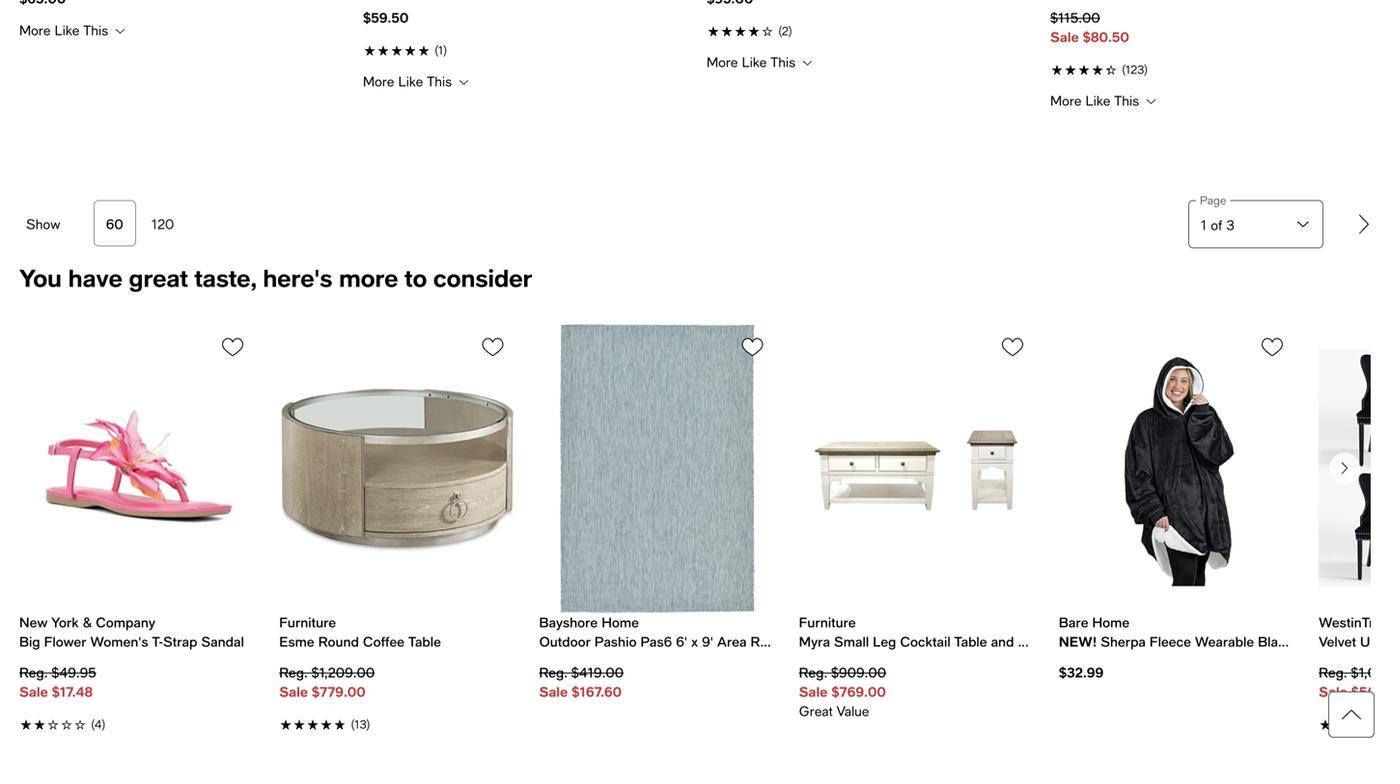 Task type: vqa. For each thing, say whether or not it's contained in the screenshot.
second Extra 30% use: FRIEND. Extra 30% off select merchandise!. image from right
no



Task type: describe. For each thing, give the bounding box(es) containing it.
4.3984 out of 5 rating with 123 reviews image
[[1050, 59, 1371, 78]]

4 out of 5 rating with 2 reviews image
[[707, 20, 1027, 40]]

big
[[19, 634, 40, 650]]

reg. $909.00 sale $769.00 great value
[[799, 665, 886, 720]]

this for (123)
[[1114, 92, 1139, 108]]

60 button
[[93, 200, 136, 246]]

$566.4
[[1351, 685, 1390, 701]]

rug
[[751, 634, 776, 650]]

new york & company big flower women's t-strap sandal
[[19, 615, 244, 650]]

velvet
[[1319, 634, 1356, 650]]

reg. for reg. $49.95 sale $17.48
[[19, 665, 48, 681]]

furniture myra small leg cocktail table and chairside table set
[[799, 615, 1139, 650]]

wearable
[[1195, 634, 1254, 650]]

furniture esme round coffee table
[[279, 615, 441, 650]]

$167.60
[[572, 685, 622, 701]]

value
[[837, 704, 869, 720]]

bayshore
[[539, 615, 598, 631]]

area
[[717, 634, 747, 650]]

$909.00
[[831, 665, 886, 681]]

leg
[[873, 634, 896, 650]]

&
[[83, 615, 92, 631]]

york
[[51, 615, 79, 631]]

cocktail
[[900, 634, 951, 650]]

and
[[991, 634, 1014, 650]]

great
[[799, 704, 833, 720]]

fleece
[[1150, 634, 1191, 650]]

to
[[405, 263, 427, 292]]

company
[[96, 615, 155, 631]]

bayshore home outdoor pashio pas6 6' x 9' area rug
[[539, 615, 776, 650]]

table inside furniture esme round coffee table
[[408, 634, 441, 650]]

upho
[[1360, 634, 1390, 650]]

(123)
[[1122, 63, 1148, 77]]

scroll carousel right image
[[1333, 457, 1356, 480]]

sherpa
[[1101, 634, 1146, 650]]

$779.00
[[312, 685, 366, 701]]

9'
[[702, 634, 713, 650]]

round
[[318, 634, 359, 650]]

(13)
[[351, 718, 370, 732]]

(2)
[[778, 24, 792, 38]]

$32.99
[[1059, 665, 1104, 681]]

home for pashio
[[602, 615, 639, 631]]

5 out of 5 rating with 1 reviews image
[[363, 39, 683, 59]]

you
[[19, 263, 62, 292]]

more for (1)
[[363, 73, 394, 89]]

sale inside $115.00 sale $80.50
[[1050, 29, 1079, 45]]

esme
[[279, 634, 314, 650]]

furniture for myra
[[799, 615, 856, 631]]

have
[[68, 263, 122, 292]]

$115.00
[[1050, 10, 1100, 26]]

sale inside "reg. $909.00 sale $769.00 great value"
[[799, 685, 828, 701]]

chairside
[[1018, 634, 1077, 650]]

like for (123)
[[1086, 92, 1110, 108]]

4.2857 out of 5 rating with 14 reviews image
[[1319, 714, 1390, 734]]

bare
[[1059, 615, 1088, 631]]

(4)
[[91, 718, 106, 732]]

small inside bare home new! sherpa fleece wearable blanket small
[[1308, 634, 1343, 650]]

3 table from the left
[[1081, 634, 1114, 650]]

$419.00
[[571, 665, 624, 681]]

2 table from the left
[[954, 634, 987, 650]]

like for (1)
[[398, 73, 423, 89]]

reg. for reg. $1,029 sale $566.4
[[1319, 665, 1347, 681]]

furniture for esme
[[279, 615, 336, 631]]

$59.50
[[363, 10, 409, 26]]

you have great taste, here's more to consider
[[19, 263, 532, 292]]

reg. $419.00 sale $167.60
[[539, 665, 624, 701]]

more like this for (123)
[[1050, 92, 1143, 108]]

$80.50
[[1083, 29, 1129, 45]]

sale for westintrend velvet upho
[[1319, 685, 1347, 701]]



Task type: locate. For each thing, give the bounding box(es) containing it.
taste,
[[194, 263, 256, 292]]

women's
[[90, 634, 148, 650]]

small up $909.00
[[834, 634, 869, 650]]

more
[[19, 22, 51, 38], [707, 54, 738, 70], [363, 73, 394, 89], [1050, 92, 1082, 108], [339, 263, 398, 292]]

sale up "great"
[[799, 685, 828, 701]]

$1,029
[[1351, 665, 1390, 681]]

reg. down myra
[[799, 665, 827, 681]]

home
[[602, 615, 639, 631], [1092, 615, 1130, 631]]

60
[[106, 216, 123, 232]]

sale inside reg. $1,029 sale $566.4
[[1319, 685, 1347, 701]]

new!
[[1059, 634, 1097, 650]]

sale inside the reg. $49.95 sale $17.48
[[19, 685, 48, 701]]

$115.00 sale $80.50
[[1050, 10, 1129, 45]]

2 out of 5 rating with 4 reviews image
[[19, 714, 256, 734]]

table left and
[[954, 634, 987, 650]]

sale inside reg. $419.00 sale $167.60
[[539, 685, 568, 701]]

reg. down outdoor
[[539, 665, 567, 681]]

sale for bayshore home outdoor pashio pas6 6' x 9' area rug
[[539, 685, 568, 701]]

pas6
[[640, 634, 672, 650]]

120 button
[[140, 201, 186, 245]]

coffee
[[363, 634, 405, 650]]

sale for new york & company big flower women's t-strap sandal
[[19, 685, 48, 701]]

reg. for reg. $1,209.00 sale $779.00
[[279, 665, 307, 681]]

4 reg. from the left
[[799, 665, 827, 681]]

new
[[19, 615, 48, 631]]

x
[[691, 634, 698, 650]]

$17.48
[[52, 685, 93, 701]]

reg. down 'esme'
[[279, 665, 307, 681]]

sale inside the 'reg. $1,209.00 sale $779.00'
[[279, 685, 308, 701]]

6'
[[676, 634, 687, 650]]

scroll to top image
[[1328, 692, 1375, 738]]

$49.95
[[51, 665, 96, 681]]

great
[[129, 263, 188, 292]]

reg. inside reg. $1,029 sale $566.4
[[1319, 665, 1347, 681]]

sale left $566.4
[[1319, 685, 1347, 701]]

1 furniture from the left
[[279, 615, 336, 631]]

sandal
[[201, 634, 244, 650]]

westintrend
[[1319, 615, 1390, 631]]

furniture up myra
[[799, 615, 856, 631]]

reg. inside reg. $419.00 sale $167.60
[[539, 665, 567, 681]]

$1,209.00
[[311, 665, 375, 681]]

1 reg. from the left
[[19, 665, 48, 681]]

2 horizontal spatial table
[[1081, 634, 1114, 650]]

1 horizontal spatial home
[[1092, 615, 1130, 631]]

2 furniture from the left
[[799, 615, 856, 631]]

set
[[1118, 634, 1139, 650]]

reg. $1,029 sale $566.4
[[1319, 665, 1390, 701]]

3 reg. from the left
[[539, 665, 567, 681]]

1 horizontal spatial small
[[1308, 634, 1343, 650]]

2 reg. from the left
[[279, 665, 307, 681]]

5 reg. from the left
[[1319, 665, 1347, 681]]

blanket
[[1258, 634, 1305, 650]]

0 horizontal spatial small
[[834, 634, 869, 650]]

sale left $779.00
[[279, 685, 308, 701]]

small
[[834, 634, 869, 650], [1308, 634, 1343, 650]]

table right coffee
[[408, 634, 441, 650]]

home up 'pashio'
[[602, 615, 639, 631]]

(1)
[[435, 44, 447, 57]]

scroll carousel left image
[[31, 457, 54, 480]]

reg. inside the reg. $49.95 sale $17.48
[[19, 665, 48, 681]]

reg. down big
[[19, 665, 48, 681]]

sale left $167.60
[[539, 685, 568, 701]]

reg. for reg. $419.00 sale $167.60
[[539, 665, 567, 681]]

home inside bare home new! sherpa fleece wearable blanket small
[[1092, 615, 1130, 631]]

small inside furniture myra small leg cocktail table and chairside table set
[[834, 634, 869, 650]]

sale left "$17.48"
[[19, 685, 48, 701]]

flower
[[44, 634, 86, 650]]

1 horizontal spatial furniture
[[799, 615, 856, 631]]

reg.
[[19, 665, 48, 681], [279, 665, 307, 681], [539, 665, 567, 681], [799, 665, 827, 681], [1319, 665, 1347, 681]]

home inside bayshore home outdoor pashio pas6 6' x 9' area rug
[[602, 615, 639, 631]]

table
[[408, 634, 441, 650], [954, 634, 987, 650], [1081, 634, 1114, 650]]

sale down the $115.00
[[1050, 29, 1079, 45]]

reg. $49.95 sale $17.48
[[19, 665, 96, 701]]

this for (2)
[[770, 54, 796, 70]]

1 table from the left
[[408, 634, 441, 650]]

westintrend velvet upho
[[1319, 615, 1390, 650]]

more like this for (2)
[[707, 54, 800, 70]]

more like this for (1)
[[363, 73, 456, 89]]

this for (1)
[[427, 73, 452, 89]]

like for (2)
[[742, 54, 767, 70]]

pashio
[[595, 634, 637, 650]]

1 home from the left
[[602, 615, 639, 631]]

strap
[[163, 634, 197, 650]]

great value. shop incredible prices you can count on!. image
[[799, 702, 1036, 722]]

furniture inside furniture myra small leg cocktail table and chairside table set
[[799, 615, 856, 631]]

reg. for reg. $909.00 sale $769.00 great value
[[799, 665, 827, 681]]

1 small from the left
[[834, 634, 869, 650]]

1 horizontal spatial table
[[954, 634, 987, 650]]

show
[[26, 216, 61, 232]]

sale
[[1050, 29, 1079, 45], [19, 685, 48, 701], [279, 685, 308, 701], [539, 685, 568, 701], [799, 685, 828, 701], [1319, 685, 1347, 701]]

sale for furniture esme round coffee table
[[279, 685, 308, 701]]

myra
[[799, 634, 830, 650]]

small down westintrend
[[1308, 634, 1343, 650]]

bare home new! sherpa fleece wearable blanket small
[[1059, 615, 1343, 650]]

table down bare
[[1081, 634, 1114, 650]]

furniture
[[279, 615, 336, 631], [799, 615, 856, 631]]

0 horizontal spatial furniture
[[279, 615, 336, 631]]

more for (2)
[[707, 54, 738, 70]]

reg. inside the 'reg. $1,209.00 sale $779.00'
[[279, 665, 307, 681]]

0 horizontal spatial table
[[408, 634, 441, 650]]

2 small from the left
[[1308, 634, 1343, 650]]

120
[[151, 216, 174, 232]]

furniture up 'esme'
[[279, 615, 336, 631]]

like
[[55, 22, 79, 38], [742, 54, 767, 70], [398, 73, 423, 89], [1086, 92, 1110, 108]]

more like this
[[19, 22, 112, 38], [707, 54, 800, 70], [363, 73, 456, 89], [1050, 92, 1143, 108]]

outdoor
[[539, 634, 591, 650]]

this
[[83, 22, 108, 38], [770, 54, 796, 70], [427, 73, 452, 89], [1114, 92, 1139, 108]]

$769.00
[[831, 685, 886, 701]]

4.6923 out of 5 rating with 13 reviews image
[[279, 714, 516, 734]]

0 horizontal spatial home
[[602, 615, 639, 631]]

furniture inside furniture esme round coffee table
[[279, 615, 336, 631]]

reg. inside "reg. $909.00 sale $769.00 great value"
[[799, 665, 827, 681]]

home for sherpa
[[1092, 615, 1130, 631]]

more for (123)
[[1050, 92, 1082, 108]]

t-
[[152, 634, 163, 650]]

reg. $1,209.00 sale $779.00
[[279, 665, 375, 701]]

here's
[[263, 263, 332, 292]]

reg. down "velvet"
[[1319, 665, 1347, 681]]

consider
[[433, 263, 532, 292]]

home up 'sherpa' on the right
[[1092, 615, 1130, 631]]

2 home from the left
[[1092, 615, 1130, 631]]



